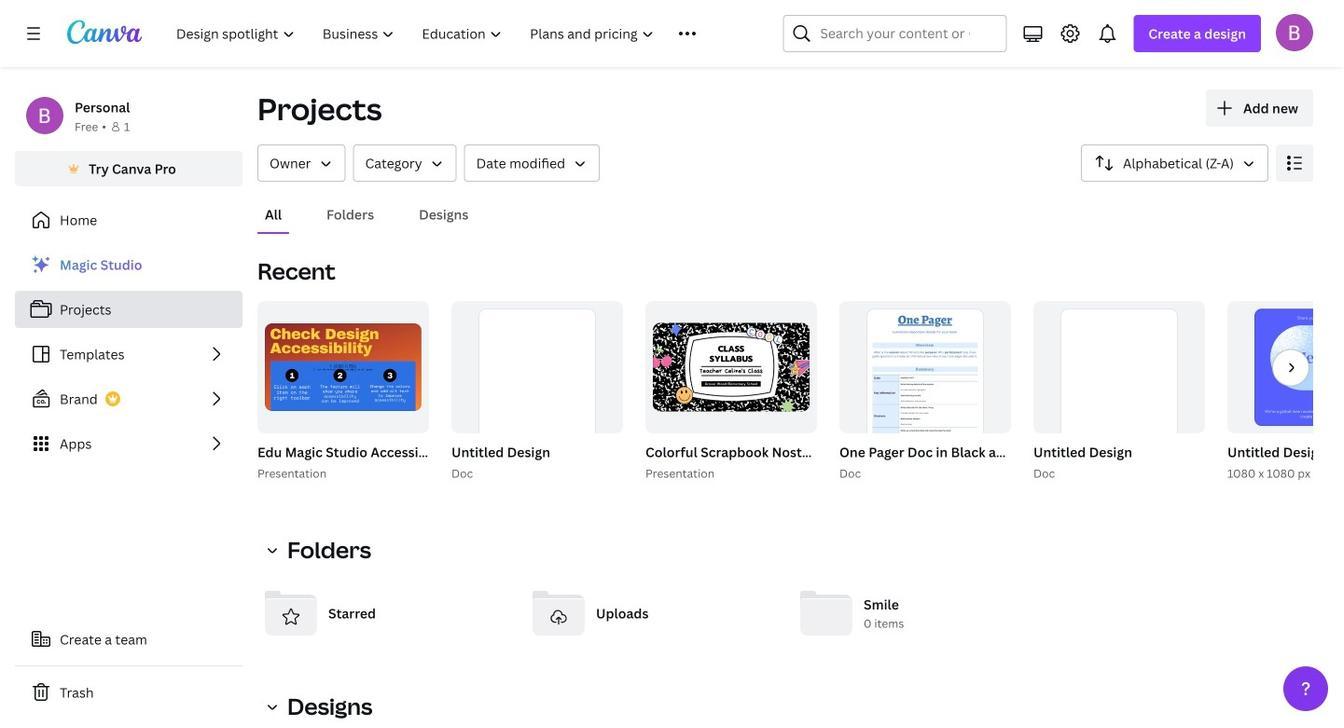 Task type: describe. For each thing, give the bounding box(es) containing it.
12 group from the left
[[1228, 301, 1344, 434]]

Sort by button
[[1081, 145, 1269, 182]]

Category button
[[353, 145, 457, 182]]

3 group from the left
[[448, 301, 623, 483]]

1 group from the left
[[254, 301, 606, 483]]

7 group from the left
[[836, 301, 1317, 483]]

6 group from the left
[[646, 301, 817, 434]]



Task type: locate. For each thing, give the bounding box(es) containing it.
4 group from the left
[[452, 301, 623, 475]]

5 group from the left
[[642, 301, 1117, 483]]

2 group from the left
[[258, 301, 429, 434]]

8 group from the left
[[840, 301, 1011, 475]]

None search field
[[783, 15, 1007, 52]]

top level navigation element
[[164, 15, 738, 52], [164, 15, 738, 52]]

9 group from the left
[[1030, 301, 1205, 483]]

Date modified button
[[464, 145, 600, 182]]

Search search field
[[820, 16, 970, 51]]

bob builder image
[[1276, 14, 1314, 51]]

group
[[254, 301, 606, 483], [258, 301, 429, 434], [448, 301, 623, 483], [452, 301, 623, 475], [642, 301, 1117, 483], [646, 301, 817, 434], [836, 301, 1317, 483], [840, 301, 1011, 475], [1030, 301, 1205, 483], [1034, 301, 1205, 475], [1224, 301, 1344, 483], [1228, 301, 1344, 434]]

11 group from the left
[[1224, 301, 1344, 483]]

Owner button
[[258, 145, 346, 182]]

region
[[258, 722, 1314, 727]]

10 group from the left
[[1034, 301, 1205, 475]]

list
[[15, 246, 243, 463]]



Task type: vqa. For each thing, say whether or not it's contained in the screenshot.
by in Red and Brown Modern Bold Earth's Continents Education  Intro Video Video by Jhudie Anne's Learning Corner
no



